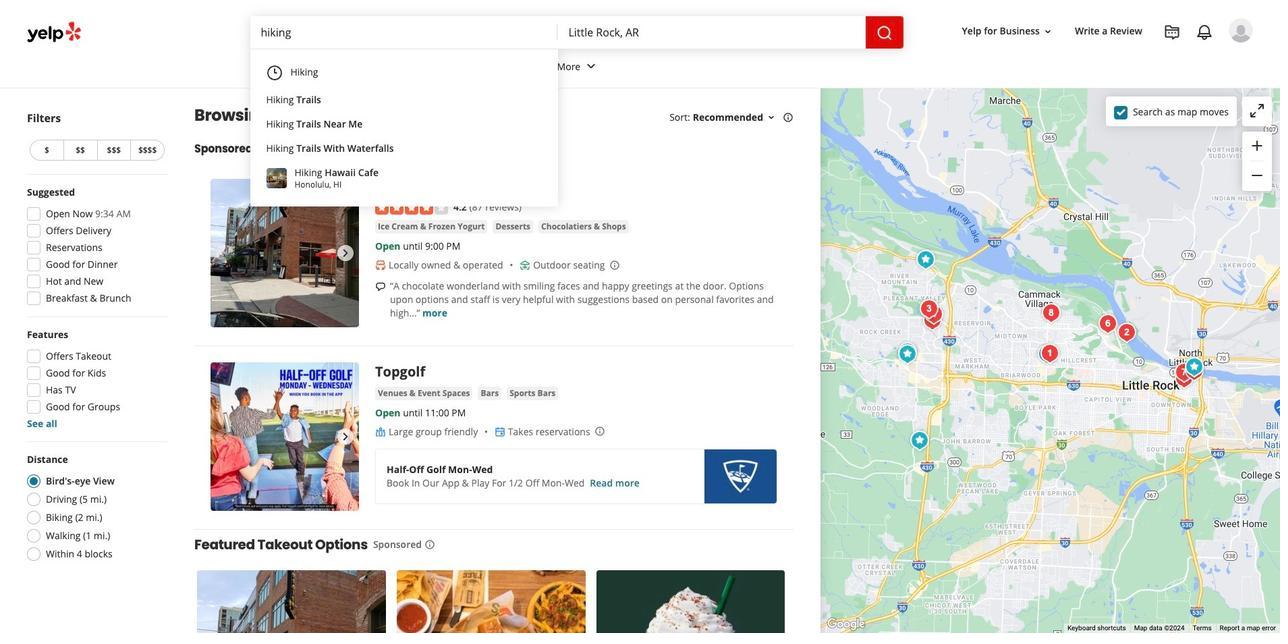 Task type: describe. For each thing, give the bounding box(es) containing it.
user actions element
[[951, 17, 1272, 100]]

chili's image
[[894, 339, 921, 366]]

search image
[[877, 25, 893, 41]]

notifications image
[[1197, 24, 1213, 41]]

16 speech v2 image
[[375, 282, 386, 292]]

next image for the 16 large group friendly v2 image
[[338, 429, 354, 445]]

16 info v2 image
[[425, 539, 435, 550]]

petit & keet image
[[920, 301, 947, 328]]

0 horizontal spatial 16 info v2 image
[[297, 143, 308, 154]]

things to do, nail salons, plumbers text field
[[250, 16, 558, 49]]

maddie's place image
[[1095, 310, 1122, 337]]

previous image
[[216, 245, 232, 261]]

1 horizontal spatial 16 info v2 image
[[783, 112, 794, 123]]

business categories element
[[248, 49, 1254, 88]]

projects image
[[1164, 24, 1181, 41]]

dizzy's gypsy bistro image
[[1181, 357, 1208, 384]]

kendall p. image
[[1229, 18, 1254, 43]]

map region
[[811, 46, 1281, 633]]

16 locally owned v2 image
[[375, 260, 386, 271]]

slideshow element for the 16 large group friendly v2 image
[[211, 362, 359, 511]]

table 28 image
[[919, 307, 946, 334]]

next image for 16 locally owned v2 icon
[[338, 245, 354, 261]]

expand map image
[[1249, 103, 1266, 119]]



Task type: vqa. For each thing, say whether or not it's contained in the screenshot.
Make
no



Task type: locate. For each thing, give the bounding box(es) containing it.
1 next image from the top
[[338, 245, 354, 261]]

0 vertical spatial next image
[[338, 245, 354, 261]]

option group
[[23, 453, 167, 565]]

24 chevron down v2 image
[[583, 58, 600, 75]]

next image left the 16 large group friendly v2 image
[[338, 429, 354, 445]]

crumbl - cantrell image
[[912, 246, 939, 273]]

topgolf image
[[906, 427, 933, 454]]

next image
[[338, 245, 354, 261], [338, 429, 354, 445]]

2 slideshow element from the top
[[211, 362, 359, 511]]

24 chevron down v2 image
[[314, 58, 331, 75]]

samantha's tap room & wood grill image
[[1171, 359, 1198, 386]]

None field
[[250, 16, 558, 49], [558, 16, 866, 49], [250, 16, 558, 49]]

nothing bundt cakes image
[[894, 341, 921, 368]]

0 vertical spatial slideshow element
[[211, 179, 359, 327]]

brave new restaurant image
[[1113, 319, 1140, 346]]

info icon image
[[609, 260, 620, 270], [609, 260, 620, 270], [594, 426, 605, 437], [594, 426, 605, 437]]

1 vertical spatial slideshow element
[[211, 362, 359, 511]]

16 outdoor seating v2 image
[[520, 260, 531, 271]]

zoom in image
[[1249, 138, 1266, 154]]

16 info v2 image
[[783, 112, 794, 123], [297, 143, 308, 154]]

16 chevron down v2 image
[[1043, 26, 1054, 37]]

address, neighborhood, city, state or zip text field
[[558, 16, 866, 49]]

  text field
[[250, 16, 558, 49]]

slideshow element for 16 locally owned v2 icon
[[211, 179, 359, 327]]

big orange image
[[1036, 340, 1063, 367]]

zoom out image
[[1249, 168, 1266, 184]]

slideshow element
[[211, 179, 359, 327], [211, 362, 359, 511]]

group
[[1243, 132, 1272, 191], [23, 186, 167, 309], [23, 328, 167, 431]]

none field address, neighborhood, city, state or zip
[[558, 16, 866, 49]]

0 vertical spatial 16 info v2 image
[[783, 112, 794, 123]]

1 slideshow element from the top
[[211, 179, 359, 327]]

google image
[[824, 616, 869, 633]]

16 large group friendly v2 image
[[375, 426, 386, 437]]

the pantry restaurant image
[[916, 295, 943, 322]]

16 takes reservations v2 image
[[495, 426, 505, 437]]

24 clock v2 image
[[266, 65, 282, 81]]

heights taco & tamale image
[[1038, 299, 1065, 326]]

4.2 star rating image
[[375, 201, 448, 215]]

1 vertical spatial next image
[[338, 429, 354, 445]]

starbucks image
[[1034, 341, 1061, 368]]

previous image
[[216, 429, 232, 445]]

three fold noodles and dumpling image
[[1171, 365, 1198, 392]]

2 next image from the top
[[338, 429, 354, 445]]

kilwins little rock image
[[1181, 353, 1208, 380]]

1 vertical spatial 16 info v2 image
[[297, 143, 308, 154]]

next image left 16 locally owned v2 icon
[[338, 245, 354, 261]]

None search field
[[250, 16, 904, 49]]



